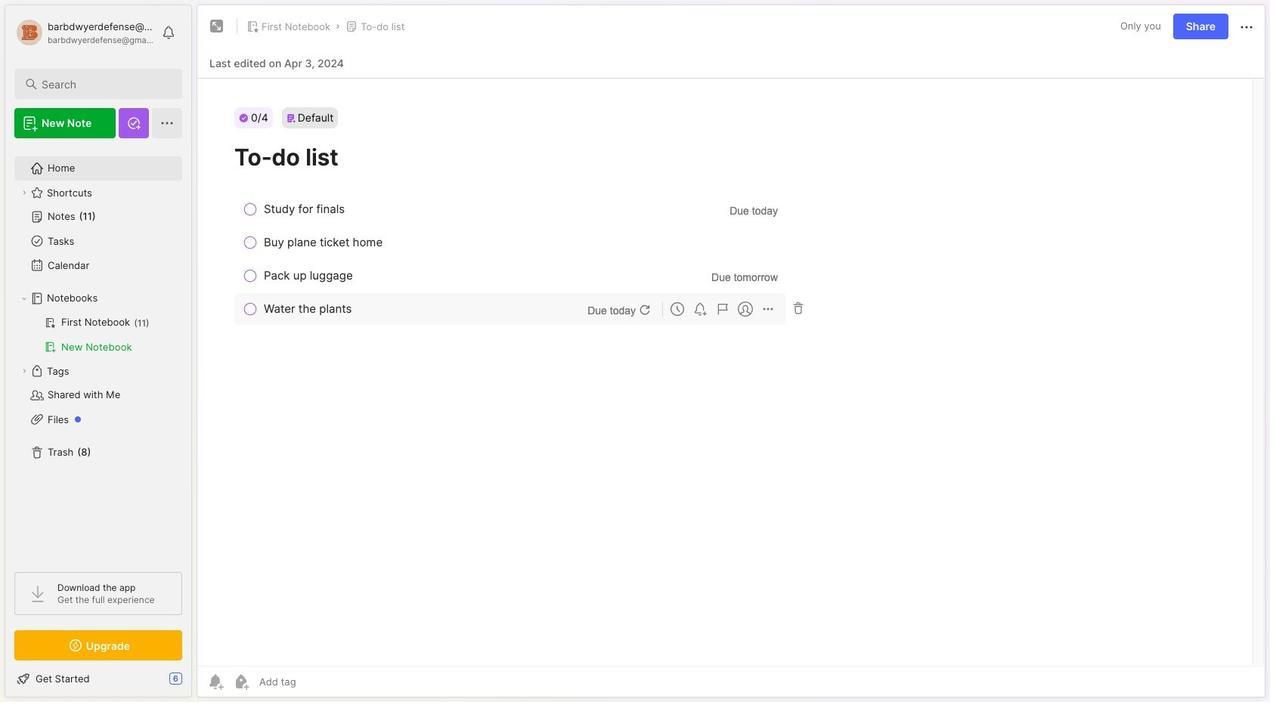 Task type: vqa. For each thing, say whether or not it's contained in the screenshot.
main element
yes



Task type: describe. For each thing, give the bounding box(es) containing it.
add tag image
[[232, 673, 250, 691]]

main element
[[0, 0, 197, 702]]

expand tags image
[[20, 367, 29, 376]]

tree inside main 'element'
[[5, 147, 191, 559]]

Account field
[[14, 17, 154, 48]]

Search text field
[[42, 77, 169, 91]]

group inside main 'element'
[[14, 311, 181, 359]]

note window element
[[197, 5, 1266, 702]]

expand note image
[[208, 17, 226, 36]]

Help and Learning task checklist field
[[5, 667, 191, 691]]

none search field inside main 'element'
[[42, 75, 169, 93]]

expand notebooks image
[[20, 294, 29, 303]]



Task type: locate. For each thing, give the bounding box(es) containing it.
More actions field
[[1238, 17, 1256, 36]]

None search field
[[42, 75, 169, 93]]

tree
[[5, 147, 191, 559]]

more actions image
[[1238, 18, 1256, 36]]

Add tag field
[[258, 675, 372, 689]]

add a reminder image
[[206, 673, 225, 691]]

group
[[14, 311, 181, 359]]

click to collapse image
[[191, 674, 202, 693]]

Note Editor text field
[[197, 78, 1265, 666]]



